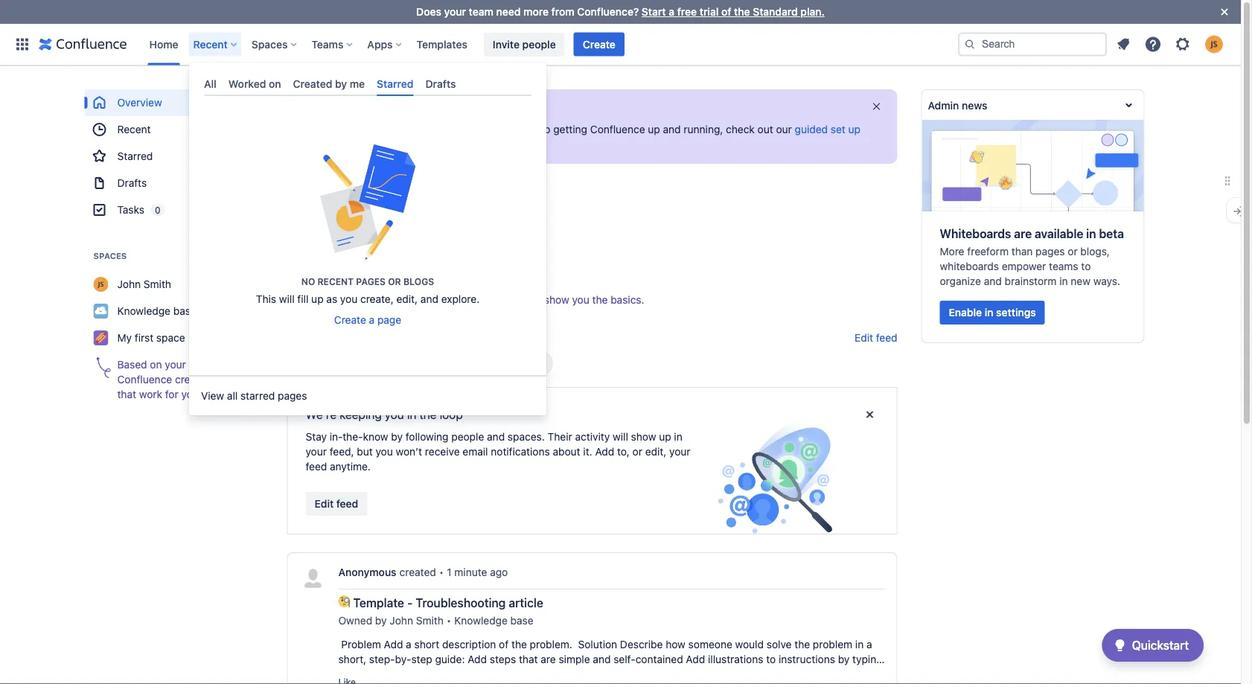 Task type: vqa. For each thing, say whether or not it's contained in the screenshot.
Smith
yes



Task type: locate. For each thing, give the bounding box(es) containing it.
all
[[227, 390, 238, 402]]

2 vertical spatial pages
[[278, 390, 307, 402]]

your down my first space link
[[165, 358, 186, 371]]

2 horizontal spatial or
[[1068, 245, 1078, 258]]

recent up all
[[193, 38, 228, 50]]

left
[[383, 189, 404, 200]]

0 vertical spatial or
[[1068, 245, 1078, 258]]

on right worked
[[269, 77, 281, 90]]

recent
[[317, 276, 354, 287]]

knowledge up description
[[454, 615, 508, 627]]

0 vertical spatial are
[[1014, 227, 1032, 241]]

1 horizontal spatial •
[[447, 615, 451, 627]]

spaces up the john smith
[[93, 251, 127, 261]]

will up to,
[[613, 431, 628, 443]]

by inside the 'problem add a short description of the problem.  solution describe how someone would solve the problem in a short, step-by-step guide: add steps that are simple and self-contained add illustrations to instructions by typing /image stick to 3-5 steps per task to avoid overloading readers highlight important information in a panel like this one. to'
[[838, 653, 850, 666]]

0 horizontal spatial or
[[388, 276, 401, 287]]

are down problem.
[[541, 653, 556, 666]]

0 vertical spatial more
[[523, 6, 549, 18]]

that left work
[[117, 388, 136, 400]]

and inside 'stay in-the-know by following people and spaces. their activity will show up in your feed, but you won't receive email notifications about it. add to, or edit, your feed anytime.'
[[487, 431, 505, 443]]

up inside 'stay in-the-know by following people and spaces. their activity will show up in your feed, but you won't receive email notifications about it. add to, or edit, your feed anytime.'
[[659, 431, 671, 443]]

group
[[84, 89, 263, 223]]

up inside no recent pages or blogs this will fill up as you create, edit, and explore.
[[311, 293, 324, 305]]

create for create
[[583, 38, 616, 50]]

confluence inside based on your responses, confluence created spaces that work for your team.
[[117, 373, 172, 386]]

on
[[269, 77, 281, 90], [150, 358, 162, 371]]

john smith
[[117, 278, 171, 290]]

ago
[[368, 259, 383, 268], [490, 566, 508, 578]]

john
[[326, 238, 345, 248], [117, 278, 141, 290], [390, 615, 413, 627]]

admin
[[928, 99, 959, 111]]

minute up recent
[[339, 259, 366, 268]]

0 vertical spatial minute
[[339, 259, 366, 268]]

john smith link up knowledge base
[[84, 271, 263, 298]]

to up new
[[1081, 260, 1091, 272]]

2 vertical spatial we're
[[306, 408, 337, 422]]

search image
[[964, 38, 976, 50]]

knowledge base link up the "my first space"
[[84, 298, 263, 325]]

up right pick
[[311, 189, 323, 200]]

or
[[1068, 245, 1078, 258], [388, 276, 401, 287], [632, 446, 642, 458]]

appswitcher icon image
[[13, 35, 31, 53]]

of up the task
[[499, 638, 509, 651]]

pages inside "view all starred pages" link
[[278, 390, 307, 402]]

0 vertical spatial drafts
[[425, 77, 456, 90]]

and right explore.
[[505, 294, 523, 306]]

smith down getting
[[348, 238, 370, 248]]

2 horizontal spatial pages
[[1036, 245, 1065, 258]]

base up my first space link
[[173, 305, 196, 317]]

0 horizontal spatial people
[[451, 431, 484, 443]]

a inside 'link'
[[369, 314, 375, 326]]

more down help!
[[502, 123, 527, 135]]

teams button
[[307, 32, 358, 56]]

and down whiteboards
[[984, 275, 1002, 287]]

edit feed button
[[855, 331, 897, 345], [306, 492, 367, 516]]

team
[[469, 6, 493, 18]]

to
[[362, 683, 374, 684]]

step-
[[369, 653, 395, 666]]

a down instructions
[[807, 668, 813, 680]]

2 horizontal spatial smith
[[416, 615, 444, 627]]

1 vertical spatial page
[[377, 314, 401, 326]]

1 vertical spatial on
[[150, 358, 162, 371]]

and left running,
[[663, 123, 681, 135]]

confluence inside getting started in confluence john smith
[[417, 225, 474, 237]]

illustrations
[[708, 653, 763, 666]]

confluence image
[[39, 35, 127, 53], [39, 35, 127, 53]]

won't
[[396, 446, 422, 458]]

0 vertical spatial create
[[583, 38, 616, 50]]

0 vertical spatial we're
[[408, 101, 446, 119]]

you left left
[[361, 189, 380, 200]]

problem
[[341, 638, 381, 651]]

2 horizontal spatial will
[[613, 431, 628, 443]]

ago up no recent pages or blogs this will fill up as you create, edit, and explore.
[[368, 259, 383, 268]]

1 horizontal spatial edit feed
[[855, 332, 897, 344]]

0 vertical spatial page
[[343, 294, 367, 306]]

create a page
[[334, 314, 401, 326]]

edit, inside no recent pages or blogs this will fill up as you create, edit, and explore.
[[396, 293, 418, 305]]

your right for
[[181, 388, 202, 400]]

template - troubleshooting article link
[[353, 596, 546, 610]]

create inside 'link'
[[334, 314, 366, 326]]

1 vertical spatial john
[[117, 278, 141, 290]]

0 horizontal spatial this
[[256, 293, 276, 305]]

0 horizontal spatial knowledge base link
[[84, 298, 263, 325]]

confluence up work
[[117, 373, 172, 386]]

new
[[1071, 275, 1091, 287]]

close message box image
[[861, 406, 879, 424]]

the
[[734, 6, 750, 18], [592, 294, 608, 306], [419, 408, 437, 422], [511, 638, 527, 651], [794, 638, 810, 651]]

how
[[666, 638, 686, 651]]

me
[[350, 77, 365, 90]]

0 vertical spatial starred
[[377, 77, 414, 90]]

2 vertical spatial feed
[[336, 498, 358, 510]]

on inside based on your responses, confluence created spaces that work for your team.
[[150, 358, 162, 371]]

1 horizontal spatial space
[[473, 294, 502, 306]]

pages right starred
[[278, 390, 307, 402]]

blogs
[[403, 276, 434, 287]]

1 vertical spatial pages
[[356, 276, 386, 287]]

created up view
[[175, 373, 212, 386]]

1 horizontal spatial john
[[326, 238, 345, 248]]

drafts inside drafts "link"
[[117, 177, 147, 189]]

spaces
[[251, 38, 288, 50], [93, 251, 127, 261]]

announcements
[[468, 357, 546, 369]]

up right set
[[848, 123, 861, 135]]

1 vertical spatial of
[[499, 638, 509, 651]]

a up 'by-'
[[406, 638, 411, 651]]

john smith link for •
[[390, 613, 444, 628]]

banner
[[0, 23, 1241, 66]]

base
[[173, 305, 196, 317], [510, 615, 534, 627]]

this
[[256, 293, 276, 305], [320, 294, 340, 306]]

the left basics.
[[592, 294, 608, 306]]

whiteboards are available in beta more freeform than pages or blogs, whiteboards empower teams to organize and brainstorm in new ways.
[[940, 227, 1124, 287]]

john smith link up 1 minute ago
[[326, 237, 370, 248]]

/image
[[338, 668, 371, 680]]

short
[[414, 638, 439, 651]]

1 vertical spatial ago
[[490, 566, 508, 578]]

steps up the task
[[490, 653, 516, 666]]

1 horizontal spatial smith
[[348, 238, 370, 248]]

1 horizontal spatial 1
[[447, 566, 452, 578]]

discover
[[287, 333, 333, 343]]

a
[[669, 6, 674, 18], [369, 314, 375, 326], [406, 638, 411, 651], [867, 638, 872, 651], [807, 668, 813, 680]]

global element
[[9, 23, 958, 65]]

based on your responses, confluence created spaces that work for your team.
[[117, 358, 249, 400]]

feed for topmost edit feed button
[[876, 332, 897, 344]]

would
[[735, 638, 764, 651]]

created inside based on your responses, confluence created spaces that work for your team.
[[175, 373, 212, 386]]

drafts up g'day, john. we're here to help!
[[425, 77, 456, 90]]

will inside 'stay in-the-know by following people and spaces. their activity will show up in your feed, but you won't receive email notifications about it. add to, or edit, your feed anytime.'
[[613, 431, 628, 443]]

panel
[[815, 668, 842, 680]]

0 vertical spatial recent
[[193, 38, 228, 50]]

by down problem
[[838, 653, 850, 666]]

group containing overview
[[84, 89, 263, 223]]

0 vertical spatial spaces
[[251, 38, 288, 50]]

happy
[[353, 123, 383, 135]]

start a free trial of the standard plan. link
[[642, 6, 825, 18]]

steps
[[490, 653, 516, 666], [433, 668, 459, 680]]

:face_with_monocle: image
[[338, 596, 350, 607]]

2 horizontal spatial john
[[390, 615, 413, 627]]

1 horizontal spatial steps
[[490, 653, 516, 666]]

1 vertical spatial confluence
[[417, 225, 474, 237]]

by left me
[[335, 77, 347, 90]]

1 horizontal spatial that
[[519, 653, 538, 666]]

1 horizontal spatial like
[[845, 668, 861, 680]]

or up teams at top
[[1068, 245, 1078, 258]]

1 horizontal spatial spaces
[[251, 38, 288, 50]]

we're
[[408, 101, 446, 119], [323, 123, 351, 135], [306, 408, 337, 422]]

guided set up experience link
[[323, 123, 861, 150]]

feed for the leftmost edit feed button
[[336, 498, 358, 510]]

a down create, in the left of the page
[[369, 314, 375, 326]]

in inside getting started in confluence john smith
[[405, 225, 414, 237]]

1 vertical spatial knowledge
[[454, 615, 508, 627]]

knowledge up first
[[117, 305, 171, 317]]

0 horizontal spatial ago
[[368, 259, 383, 268]]

0 vertical spatial smith
[[348, 238, 370, 248]]

0 vertical spatial knowledge
[[117, 305, 171, 317]]

0 horizontal spatial of
[[499, 638, 509, 651]]

owned
[[338, 615, 372, 627]]

starred
[[377, 77, 414, 90], [117, 150, 153, 162]]

will inside no recent pages or blogs this will fill up as you create, edit, and explore.
[[279, 293, 294, 305]]

people
[[522, 38, 556, 50], [451, 431, 484, 443]]

and up email
[[487, 431, 505, 443]]

1 vertical spatial show
[[631, 431, 656, 443]]

to inside whiteboards are available in beta more freeform than pages or blogs, whiteboards empower teams to organize and brainstorm in new ways.
[[1081, 260, 1091, 272]]

1 vertical spatial created
[[399, 566, 436, 578]]

this down recent
[[320, 294, 340, 306]]

add
[[595, 446, 614, 458], [384, 638, 403, 651], [468, 653, 487, 666], [686, 653, 705, 666]]

0 horizontal spatial recent
[[117, 123, 151, 135]]

up left as
[[311, 293, 324, 305]]

0 vertical spatial confluence
[[590, 123, 645, 135]]

the-
[[343, 431, 363, 443]]

minute up troubleshooting
[[454, 566, 487, 578]]

john down -
[[390, 615, 413, 627]]

1 horizontal spatial or
[[632, 446, 642, 458]]

1 vertical spatial or
[[388, 276, 401, 287]]

1 vertical spatial spaces
[[93, 251, 127, 261]]

tasks
[[117, 204, 144, 216]]

0 vertical spatial base
[[173, 305, 196, 317]]

1 vertical spatial space
[[156, 332, 185, 344]]

page up happening
[[377, 314, 401, 326]]

invite people
[[493, 38, 556, 50]]

0 horizontal spatial create
[[334, 314, 366, 326]]

will up announcements
[[526, 294, 541, 306]]

we're up stay
[[306, 408, 337, 422]]

1 vertical spatial starred
[[117, 150, 153, 162]]

1 horizontal spatial recent
[[193, 38, 228, 50]]

0 vertical spatial show
[[544, 294, 569, 306]]

1 horizontal spatial drafts
[[425, 77, 456, 90]]

edit,
[[396, 293, 418, 305], [645, 446, 666, 458]]

recent link
[[84, 116, 263, 143]]

ways.
[[1093, 275, 1120, 287]]

or inside 'stay in-the-know by following people and spaces. their activity will show up in your feed, but you won't receive email notifications about it. add to, or edit, your feed anytime.'
[[632, 446, 642, 458]]

knowledge base link up description
[[454, 613, 534, 628]]

describe
[[620, 638, 663, 651]]

1 up template - troubleshooting article 'link'
[[447, 566, 452, 578]]

that up the avoid
[[519, 653, 538, 666]]

running,
[[684, 123, 723, 135]]

create inside 'global' element
[[583, 38, 616, 50]]

you down know
[[376, 446, 393, 458]]

you'd
[[455, 123, 481, 135]]

your right to,
[[669, 446, 690, 458]]

no recent pages or blogs this will fill up as you create, edit, and explore.
[[256, 276, 480, 305]]

show left basics.
[[544, 294, 569, 306]]

1 horizontal spatial create
[[583, 38, 616, 50]]

1 vertical spatial feed
[[306, 460, 327, 473]]

like inside the 'problem add a short description of the problem.  solution describe how someone would solve the problem in a short, step-by-step guide: add steps that are simple and self-contained add illustrations to instructions by typing /image stick to 3-5 steps per task to avoid overloading readers highlight important information in a panel like this one. to'
[[845, 668, 861, 680]]

freeform
[[967, 245, 1009, 258]]

check image
[[1111, 636, 1129, 654]]

smith up the short
[[416, 615, 444, 627]]

on right based
[[150, 358, 162, 371]]

are up than
[[1014, 227, 1032, 241]]

1 vertical spatial base
[[510, 615, 534, 627]]

1 horizontal spatial minute
[[454, 566, 487, 578]]

basics.
[[611, 294, 644, 306]]

help icon image
[[1144, 35, 1162, 53]]

team.
[[205, 388, 232, 400]]

pages inside whiteboards are available in beta more freeform than pages or blogs, whiteboards empower teams to organize and brainstorm in new ways.
[[1036, 245, 1065, 258]]

that inside the 'problem add a short description of the problem.  solution describe how someone would solve the problem in a short, step-by-step guide: add steps that are simple and self-contained add illustrations to instructions by typing /image stick to 3-5 steps per task to avoid overloading readers highlight important information in a panel like this one. to'
[[519, 653, 538, 666]]

add right it.
[[595, 446, 614, 458]]

article
[[509, 596, 543, 610]]

space right first
[[156, 332, 185, 344]]

recent button
[[189, 32, 243, 56]]

create a page link
[[334, 313, 401, 328]]

like left "this"
[[845, 668, 861, 680]]

0 horizontal spatial edit,
[[396, 293, 418, 305]]

first
[[135, 332, 153, 344]]

confluence
[[590, 123, 645, 135], [417, 225, 474, 237], [117, 373, 172, 386]]

activity
[[575, 431, 610, 443]]

by up won't
[[391, 431, 403, 443]]

1 vertical spatial that
[[519, 653, 538, 666]]

quickstart button
[[1102, 629, 1204, 662]]

instructions
[[779, 653, 835, 666]]

john smith link down -
[[390, 613, 444, 628]]

like right you'd
[[484, 123, 500, 135]]

1 horizontal spatial starred
[[377, 77, 414, 90]]

knowledge base
[[117, 305, 196, 317]]

confluence down off
[[417, 225, 474, 237]]

confluence right getting at the left top of the page
[[590, 123, 645, 135]]

• up the template - troubleshooting article
[[439, 566, 444, 578]]

0 horizontal spatial that
[[117, 388, 136, 400]]

people right invite
[[522, 38, 556, 50]]

page
[[343, 294, 367, 306], [377, 314, 401, 326]]

0 horizontal spatial drafts
[[117, 177, 147, 189]]

1
[[333, 259, 337, 268], [447, 566, 452, 578]]

important
[[689, 668, 736, 680]]

starred up john.
[[377, 77, 414, 90]]

1 minute ago button
[[447, 565, 508, 580]]

and inside whiteboards are available in beta more freeform than pages or blogs, whiteboards empower teams to organize and brainstorm in new ways.
[[984, 275, 1002, 287]]

0 vertical spatial edit feed button
[[855, 331, 897, 345]]

0 horizontal spatial on
[[150, 358, 162, 371]]

you up know
[[385, 408, 404, 422]]

0 horizontal spatial john smith link
[[84, 271, 263, 298]]

0 vertical spatial that
[[117, 388, 136, 400]]

starred down the recent link in the top left of the page
[[117, 150, 153, 162]]

of inside the 'problem add a short description of the problem.  solution describe how someone would solve the problem in a short, step-by-step guide: add steps that are simple and self-contained add illustrations to instructions by typing /image stick to 3-5 steps per task to avoid overloading readers highlight important information in a panel like this one. to'
[[499, 638, 509, 651]]

up
[[648, 123, 660, 135], [848, 123, 861, 135], [311, 189, 323, 200], [311, 293, 324, 305], [659, 431, 671, 443]]

than
[[1011, 245, 1033, 258]]

0 horizontal spatial smith
[[144, 278, 171, 290]]

show right the activity
[[631, 431, 656, 443]]

problem.
[[530, 638, 572, 651]]

recent down overview
[[117, 123, 151, 135]]

we're up experience in the top of the page
[[323, 123, 351, 135]]

to
[[483, 101, 497, 119], [1081, 260, 1091, 272], [766, 653, 776, 666], [400, 668, 410, 680], [504, 668, 514, 680]]

worked
[[228, 77, 266, 90]]

you right as
[[340, 293, 357, 305]]

we're keeping you in the loop
[[306, 408, 463, 422]]

john down getting
[[326, 238, 345, 248]]

and down blogs
[[421, 293, 438, 305]]

0 vertical spatial feed
[[876, 332, 897, 344]]

page right as
[[343, 294, 367, 306]]

information
[[738, 668, 793, 680]]

0 vertical spatial created
[[175, 373, 212, 386]]

pages up create, in the left of the page
[[356, 276, 386, 287]]

people up email
[[451, 431, 484, 443]]

0 horizontal spatial •
[[439, 566, 444, 578]]

1 vertical spatial create
[[334, 314, 366, 326]]

edit, right to,
[[645, 446, 666, 458]]

a up typing
[[867, 638, 872, 651]]

teams
[[311, 38, 343, 50]]

1 vertical spatial edit feed
[[315, 498, 358, 510]]

0 horizontal spatial space
[[156, 332, 185, 344]]

space right 'personal'
[[473, 294, 502, 306]]

Search field
[[958, 32, 1107, 56]]

0 horizontal spatial feed
[[306, 460, 327, 473]]

0 horizontal spatial starred
[[117, 150, 153, 162]]

the up the avoid
[[511, 638, 527, 651]]

steps down guide:
[[433, 668, 459, 680]]

announcements button
[[443, 351, 553, 375]]

of
[[721, 6, 731, 18], [499, 638, 509, 651]]

1 vertical spatial recent
[[117, 123, 151, 135]]

add down someone at right
[[686, 653, 705, 666]]

tab list
[[198, 71, 537, 96]]

1 vertical spatial drafts
[[117, 177, 147, 189]]

create up what's
[[334, 314, 366, 326]]

spaces up worked on at the left of the page
[[251, 38, 288, 50]]

ago up troubleshooting
[[490, 566, 508, 578]]

in inside 'stay in-the-know by following people and spaces. their activity will show up in your feed, but you won't receive email notifications about it. add to, or edit, your feed anytime.'
[[674, 431, 682, 443]]

:face_with_monocle: image
[[338, 596, 350, 607]]

1 horizontal spatial feed
[[336, 498, 358, 510]]



Task type: describe. For each thing, give the bounding box(es) containing it.
1 vertical spatial more
[[502, 123, 527, 135]]

0 horizontal spatial edit feed button
[[306, 492, 367, 516]]

need
[[496, 6, 521, 18]]

by inside tab list
[[335, 77, 347, 90]]

page inside 'link'
[[377, 314, 401, 326]]

getting started in confluence john smith
[[326, 225, 474, 248]]

someone
[[688, 638, 732, 651]]

0 vertical spatial space
[[473, 294, 502, 306]]

whiteboards
[[940, 227, 1011, 241]]

here.
[[418, 123, 443, 135]]

settings icon image
[[1174, 35, 1192, 53]]

1 vertical spatial minute
[[454, 566, 487, 578]]

readers
[[604, 668, 640, 680]]

1 vertical spatial •
[[447, 615, 451, 627]]

overloading
[[545, 668, 601, 680]]

responses,
[[189, 358, 241, 371]]

0 vertical spatial edit feed
[[855, 332, 897, 344]]

up left running,
[[648, 123, 660, 135]]

the up "following"
[[419, 408, 437, 422]]

spaces inside popup button
[[251, 38, 288, 50]]

to left 3-
[[400, 668, 410, 680]]

tab list containing all
[[198, 71, 537, 96]]

you're
[[386, 123, 416, 135]]

notifications
[[491, 446, 550, 458]]

the right trial
[[734, 6, 750, 18]]

happening
[[374, 333, 428, 343]]

description
[[442, 638, 496, 651]]

pages inside no recent pages or blogs this will fill up as you create, edit, and explore.
[[356, 276, 386, 287]]

getting
[[326, 225, 364, 237]]

smith inside getting started in confluence john smith
[[348, 238, 370, 248]]

or inside no recent pages or blogs this will fill up as you create, edit, and explore.
[[388, 276, 401, 287]]

1 horizontal spatial ago
[[490, 566, 508, 578]]

0 horizontal spatial spaces
[[93, 251, 127, 261]]

you left basics.
[[572, 294, 589, 306]]

0 horizontal spatial steps
[[433, 668, 459, 680]]

close image
[[871, 100, 882, 112]]

overview link
[[84, 89, 263, 116]]

0 horizontal spatial knowledge
[[117, 305, 171, 317]]

you inside no recent pages or blogs this will fill up as you create, edit, and explore.
[[340, 293, 357, 305]]

that inside based on your responses, confluence created spaces that work for your team.
[[117, 388, 136, 400]]

this
[[863, 668, 881, 680]]

1 horizontal spatial edit
[[855, 332, 873, 344]]

your profile and preferences image
[[1205, 35, 1223, 53]]

brainstorm
[[1005, 275, 1057, 287]]

does
[[416, 6, 441, 18]]

to right "here"
[[483, 101, 497, 119]]

0 horizontal spatial edit feed
[[315, 498, 358, 510]]

0 vertical spatial ago
[[368, 259, 383, 268]]

john inside getting started in confluence john smith
[[326, 238, 345, 248]]

whiteboards
[[940, 260, 999, 272]]

admin news button
[[922, 90, 1144, 120]]

by-
[[395, 653, 411, 666]]

created
[[293, 77, 332, 90]]

getting
[[553, 123, 587, 135]]

create,
[[360, 293, 394, 305]]

feed inside 'stay in-the-know by following people and spaces. their activity will show up in your feed, but you won't receive email notifications about it. add to, or edit, your feed anytime.'
[[306, 460, 327, 473]]

1 horizontal spatial knowledge
[[454, 615, 508, 627]]

guided
[[795, 123, 828, 135]]

drafts inside tab list
[[425, 77, 456, 90]]

1 horizontal spatial of
[[721, 6, 731, 18]]

john smith link for 1 minute ago
[[326, 237, 370, 248]]

in-
[[330, 431, 343, 443]]

are inside the 'problem add a short description of the problem.  solution describe how someone would solve the problem in a short, step-by-step guide: add steps that are simple and self-contained add illustrations to instructions by typing /image stick to 3-5 steps per task to avoid overloading readers highlight important information in a panel like this one. to'
[[541, 653, 556, 666]]

owned by john smith • knowledge base
[[338, 615, 534, 627]]

0 horizontal spatial base
[[173, 305, 196, 317]]

2 vertical spatial john
[[390, 615, 413, 627]]

view all starred pages
[[201, 390, 307, 402]]

troubleshooting
[[416, 596, 506, 610]]

0 vertical spatial knowledge base link
[[84, 298, 263, 325]]

1 vertical spatial john smith link
[[84, 271, 263, 298]]

simple
[[559, 653, 590, 666]]

we're for keeping
[[306, 408, 337, 422]]

create for create a page
[[334, 314, 366, 326]]

the up instructions
[[794, 638, 810, 651]]

we're happy you're here. if you'd like more help getting confluence up and running, check out our
[[323, 123, 795, 135]]

home
[[149, 38, 178, 50]]

experience
[[323, 138, 375, 150]]

available
[[1035, 227, 1083, 241]]

1 horizontal spatial created
[[399, 566, 436, 578]]

this page lives in your personal space and will show you the basics.
[[320, 294, 644, 306]]

does your team need more from confluence? start a free trial of the standard plan.
[[416, 6, 825, 18]]

people inside 'stay in-the-know by following people and spaces. their activity will show up in your feed, but you won't receive email notifications about it. add to, or edit, your feed anytime.'
[[451, 431, 484, 443]]

template - troubleshooting article
[[353, 596, 543, 610]]

one.
[[338, 683, 359, 684]]

recent inside dropdown button
[[193, 38, 228, 50]]

are inside whiteboards are available in beta more freeform than pages or blogs, whiteboards empower teams to organize and brainstorm in new ways.
[[1014, 227, 1032, 241]]

notification icon image
[[1114, 35, 1132, 53]]

per
[[462, 668, 478, 680]]

we're for happy
[[323, 123, 351, 135]]

avoid
[[516, 668, 542, 680]]

g'day,
[[323, 101, 364, 119]]

templates
[[417, 38, 467, 50]]

you inside 'stay in-the-know by following people and spaces. their activity will show up in your feed, but you won't receive email notifications about it. add to, or edit, your feed anytime.'
[[376, 446, 393, 458]]

edit, inside 'stay in-the-know by following people and spaces. their activity will show up in your feed, but you won't receive email notifications about it. add to, or edit, your feed anytime.'
[[645, 446, 666, 458]]

beta
[[1099, 227, 1124, 241]]

smith inside john smith link
[[144, 278, 171, 290]]

on for worked
[[269, 77, 281, 90]]

by down template
[[375, 615, 387, 627]]

0 horizontal spatial show
[[544, 294, 569, 306]]

email
[[463, 446, 488, 458]]

check
[[726, 123, 755, 135]]

worked on
[[228, 77, 281, 90]]

anonymous image
[[301, 566, 325, 590]]

about
[[553, 446, 580, 458]]

and inside the 'problem add a short description of the problem.  solution describe how someone would solve the problem in a short, step-by-step guide: add steps that are simple and self-contained add illustrations to instructions by typing /image stick to 3-5 steps per task to avoid overloading readers highlight important information in a panel like this one. to'
[[593, 653, 611, 666]]

1 horizontal spatial this
[[320, 294, 340, 306]]

overview
[[117, 96, 162, 109]]

spaces
[[214, 373, 249, 386]]

add up per
[[468, 653, 487, 666]]

and inside no recent pages or blogs this will fill up as you create, edit, and explore.
[[421, 293, 438, 305]]

close image
[[1216, 3, 1233, 21]]

your left team
[[444, 6, 466, 18]]

start
[[642, 6, 666, 18]]

no
[[301, 276, 315, 287]]

or inside whiteboards are available in beta more freeform than pages or blogs, whiteboards empower teams to organize and brainstorm in new ways.
[[1068, 245, 1078, 258]]

banner containing home
[[0, 23, 1241, 66]]

your down blogs
[[405, 294, 426, 306]]

starred link
[[84, 143, 263, 170]]

0 vertical spatial •
[[439, 566, 444, 578]]

show inside 'stay in-the-know by following people and spaces. their activity will show up in your feed, but you won't receive email notifications about it. add to, or edit, your feed anytime.'
[[631, 431, 656, 443]]

1 vertical spatial 1
[[447, 566, 452, 578]]

highlight
[[643, 668, 686, 680]]

problem add a short description of the problem.  solution describe how someone would solve the problem in a short, step-by-step guide: add steps that are simple and self-contained add illustrations to instructions by typing /image stick to 3-5 steps per task to avoid overloading readers highlight important information in a panel like this one. to
[[338, 638, 883, 684]]

as
[[326, 293, 337, 305]]

problem
[[813, 638, 852, 651]]

keeping
[[340, 408, 382, 422]]

a left free
[[669, 6, 674, 18]]

guide:
[[435, 653, 465, 666]]

my first space link
[[84, 325, 263, 351]]

off
[[407, 189, 424, 200]]

up inside guided set up experience
[[848, 123, 861, 135]]

add inside 'stay in-the-know by following people and spaces. their activity will show up in your feed, but you won't receive email notifications about it. add to, or edit, your feed anytime.'
[[595, 446, 614, 458]]

apps
[[367, 38, 393, 50]]

starred
[[240, 390, 275, 402]]

trial
[[700, 6, 719, 18]]

add up 'by-'
[[384, 638, 403, 651]]

-
[[407, 596, 413, 610]]

blogs,
[[1080, 245, 1110, 258]]

stay
[[306, 431, 327, 443]]

your down stay
[[306, 446, 327, 458]]

this inside no recent pages or blogs this will fill up as you create, edit, and explore.
[[256, 293, 276, 305]]

receive
[[425, 446, 460, 458]]

people inside button
[[522, 38, 556, 50]]

from
[[551, 6, 574, 18]]

empower
[[1002, 260, 1046, 272]]

1 horizontal spatial base
[[510, 615, 534, 627]]

template
[[353, 596, 404, 610]]

news
[[962, 99, 987, 111]]

2 vertical spatial smith
[[416, 615, 444, 627]]

view
[[201, 390, 224, 402]]

here
[[450, 101, 480, 119]]

to up information
[[766, 653, 776, 666]]

plan.
[[801, 6, 825, 18]]

0 horizontal spatial 1
[[333, 259, 337, 268]]

invite people button
[[484, 32, 565, 56]]

my
[[117, 332, 132, 344]]

on for based
[[150, 358, 162, 371]]

quickstart
[[1132, 638, 1189, 652]]

view all starred pages link
[[189, 381, 546, 411]]

following
[[406, 431, 449, 443]]

to right the task
[[504, 668, 514, 680]]

standard
[[753, 6, 798, 18]]

enable in settings
[[949, 306, 1036, 319]]

1 horizontal spatial knowledge base link
[[454, 613, 534, 628]]

1 horizontal spatial will
[[526, 294, 541, 306]]

1 vertical spatial edit
[[315, 498, 334, 510]]

know
[[363, 431, 388, 443]]

anonymous created • 1 minute ago
[[338, 566, 508, 578]]

0 horizontal spatial john
[[117, 278, 141, 290]]

0 vertical spatial like
[[484, 123, 500, 135]]

work
[[139, 388, 162, 400]]

by inside 'stay in-the-know by following people and spaces. their activity will show up in your feed, but you won't receive email notifications about it. add to, or edit, your feed anytime.'
[[391, 431, 403, 443]]



